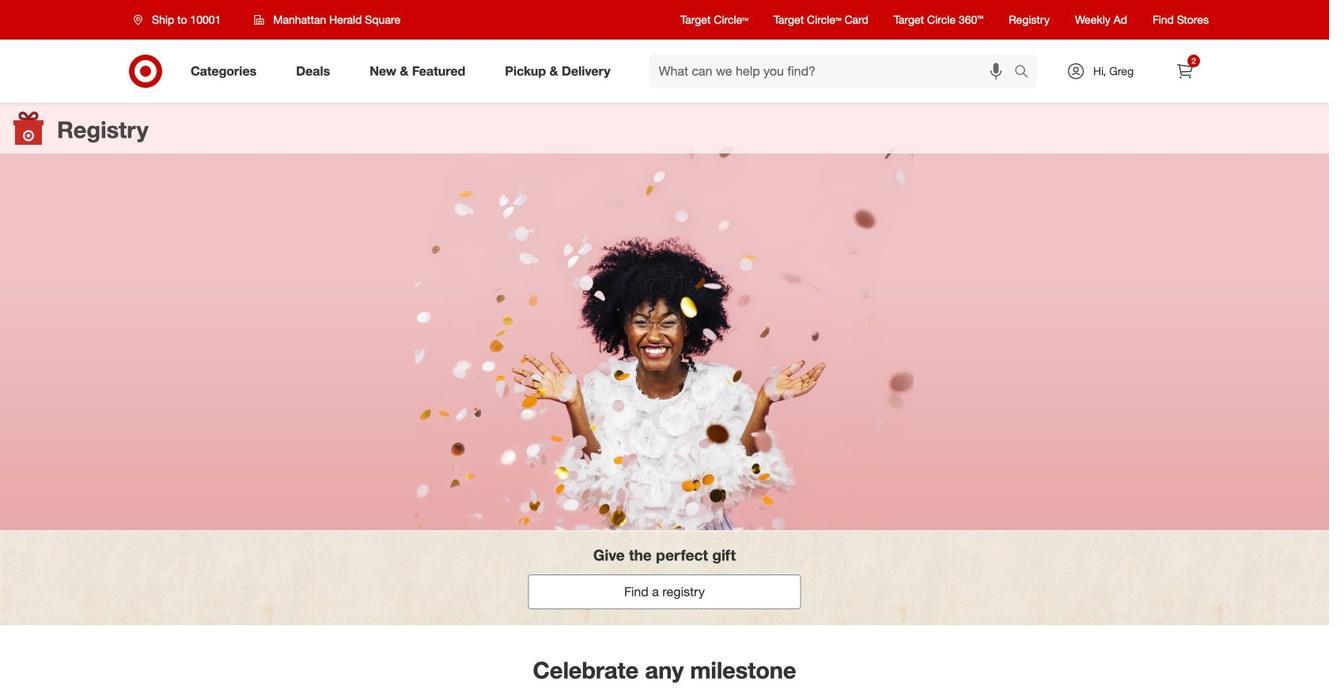 Task type: vqa. For each thing, say whether or not it's contained in the screenshot.
right 6
no



Task type: locate. For each thing, give the bounding box(es) containing it.
What can we help you find? suggestions appear below search field
[[650, 54, 1019, 89]]



